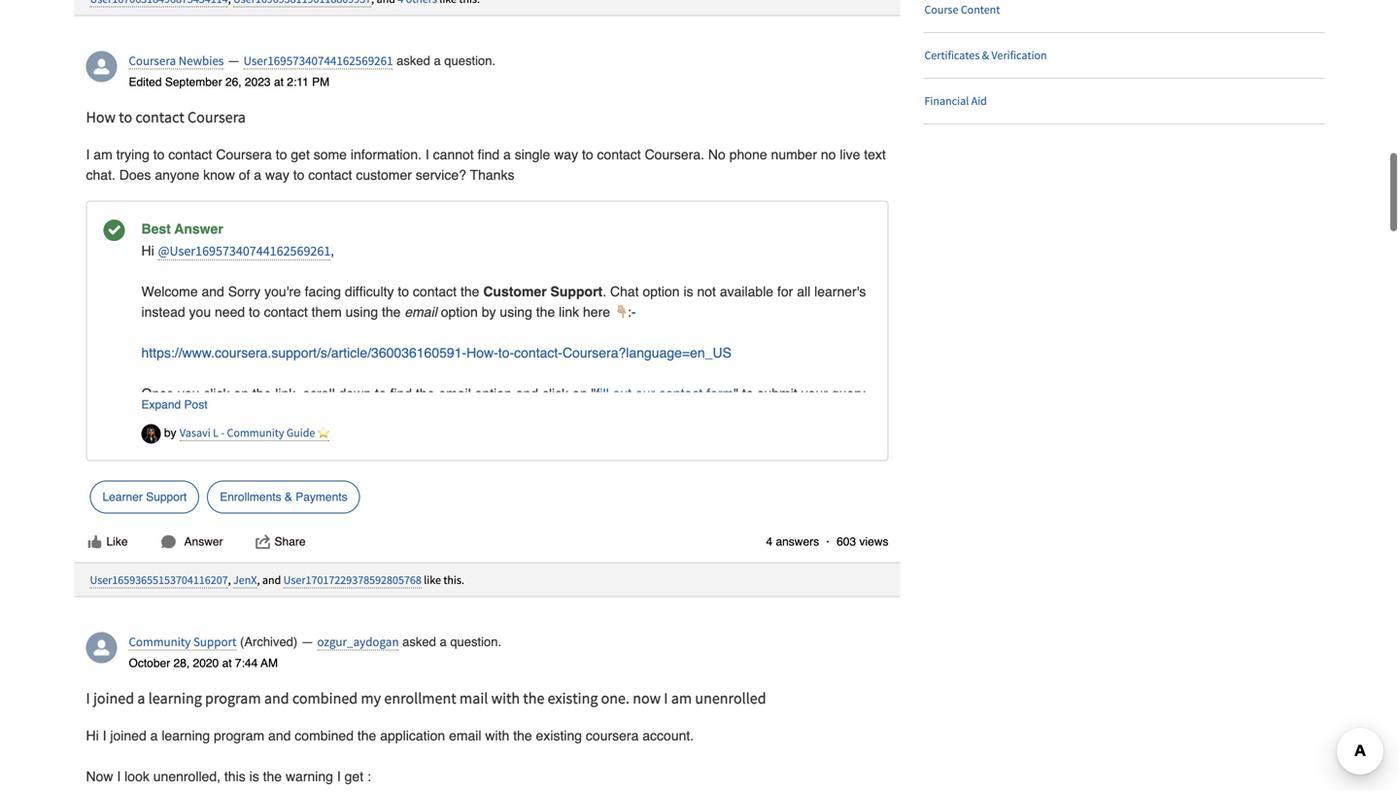 Task type: locate. For each thing, give the bounding box(es) containing it.
i
[[86, 147, 90, 162], [426, 147, 429, 162], [86, 689, 90, 708], [664, 689, 668, 708], [103, 728, 106, 744], [117, 769, 121, 785], [337, 769, 341, 785]]

1 horizontal spatial &
[[982, 47, 990, 62]]

enrollments & payments link
[[207, 481, 360, 514]]

at left 7:44
[[222, 657, 232, 670]]

using inside . chat option is not available for all learner's instead you need to contact them using the
[[346, 304, 378, 320]]

hi inside "hi @user16957340744162569261 ​,"
[[141, 243, 154, 259]]

i am trying to contact coursera to get some information. i cannot find a single way to contact coursera. no phone number no live text chat. does anyone know of a way to contact customer service?  thanks
[[86, 147, 886, 183]]

0 vertical spatial joined
[[93, 689, 134, 708]]

4 inside " to submit your query. support agent will assist you from the back-end regarding your doubts. it's important to note due to the high volume of queries, support team will reply back to you within 3 to 4 days. thank you for your patience!
[[471, 427, 479, 442]]

way right know
[[265, 167, 290, 183]]

support inside community support (archived) — ozgur_aydogan asked a question. october 28, 2020 at 7:44 am
[[193, 634, 237, 650]]

1 vertical spatial asked
[[403, 635, 436, 649]]

& for enrollments
[[285, 490, 292, 504]]

my
[[361, 689, 381, 708]]

coursera
[[129, 52, 176, 69], [188, 107, 246, 127], [216, 147, 272, 162]]

0 horizontal spatial click
[[203, 386, 230, 401]]

external user - user16957340744162569261 (customer) image
[[86, 51, 117, 82]]

" left out
[[591, 386, 596, 401]]

1 horizontal spatial find
[[478, 147, 500, 162]]

,
[[228, 572, 231, 588], [257, 572, 260, 588]]

2 " from the left
[[734, 386, 739, 401]]

0 horizontal spatial will
[[231, 406, 250, 422]]

" inside " to submit your query. support agent will assist you from the back-end regarding your doubts. it's important to note due to the high volume of queries, support team will reply back to you within 3 to 4 days. thank you for your patience!
[[734, 386, 739, 401]]

0 vertical spatial for
[[778, 284, 793, 299]]

0 vertical spatial your
[[802, 386, 828, 401]]

& for certificates
[[982, 47, 990, 62]]

1 " from the left
[[591, 386, 596, 401]]

to-
[[498, 345, 514, 361]]

2 vertical spatial coursera
[[216, 147, 272, 162]]

existing
[[548, 689, 598, 708], [536, 728, 582, 744]]

— right (archived)
[[301, 635, 314, 649]]

0 horizontal spatial on
[[234, 386, 249, 401]]

by
[[482, 304, 496, 320], [164, 426, 176, 440]]

0 vertical spatial at
[[274, 75, 284, 89]]

hi for i
[[86, 728, 99, 744]]

with down mail
[[485, 728, 510, 744]]

combined left my
[[292, 689, 358, 708]]

7:44
[[235, 657, 258, 670]]

using
[[346, 304, 378, 320], [500, 304, 533, 320]]

1 vertical spatial of
[[839, 406, 851, 422]]

difficulty
[[345, 284, 394, 299]]

2023
[[245, 75, 271, 89]]

i up service?
[[426, 147, 429, 162]]

1 horizontal spatial of
[[839, 406, 851, 422]]

support right learner
[[146, 490, 187, 504]]

2 on from the left
[[573, 386, 588, 401]]

the right mail
[[523, 689, 545, 708]]

0 vertical spatial community
[[227, 425, 284, 440]]

content
[[961, 2, 1000, 17]]

pm
[[312, 75, 330, 89]]

question.
[[444, 53, 496, 68], [450, 635, 502, 649]]

by vasavi l - community guide ⭐️
[[164, 425, 329, 440]]

find inside i am trying to contact coursera to get some information. i cannot find a single way to contact coursera. no phone number no live text chat. does anyone know of a way to contact customer service?  thanks
[[478, 147, 500, 162]]

answer inside button
[[184, 535, 223, 549]]

1 vertical spatial for
[[586, 427, 602, 442]]

1 vertical spatial community
[[129, 634, 191, 650]]

volume
[[792, 406, 835, 422]]

text default image
[[161, 534, 176, 550], [255, 534, 271, 550]]

coursera inside i am trying to contact coursera to get some information. i cannot find a single way to contact coursera. no phone number no live text chat. does anyone know of a way to contact customer service?  thanks
[[216, 147, 272, 162]]

on up by vasavi l - community guide ⭐️
[[234, 386, 249, 401]]

1 horizontal spatial click
[[542, 386, 569, 401]]

text default image left share at the bottom of the page
[[255, 534, 271, 550]]

2:11
[[287, 75, 309, 89]]

will down "assist"
[[277, 427, 296, 442]]

1 vertical spatial 4
[[766, 535, 773, 549]]

hi up now
[[86, 728, 99, 744]]

community support (archived) — ozgur_aydogan asked a question. october 28, 2020 at 7:44 am
[[129, 634, 502, 670]]

submit
[[758, 386, 798, 401]]

am right now on the left of page
[[671, 689, 692, 708]]

existing left coursera in the left bottom of the page
[[536, 728, 582, 744]]

click up doubts.
[[542, 386, 569, 401]]

1 horizontal spatial ,
[[257, 572, 260, 588]]

0 vertical spatial of
[[239, 167, 250, 183]]

thanks
[[470, 167, 515, 183]]

the up "assist"
[[253, 386, 272, 401]]

program up this
[[214, 728, 265, 744]]

question. up mail
[[450, 635, 502, 649]]

0 vertical spatial —
[[227, 53, 240, 68]]

1 vertical spatial question.
[[450, 635, 502, 649]]

down
[[339, 386, 371, 401]]

reply
[[299, 427, 329, 442]]

0 horizontal spatial using
[[346, 304, 378, 320]]

coursera?language=en_us
[[563, 345, 732, 361]]

user17017229378592805768 link
[[284, 572, 422, 589]]

0 horizontal spatial way
[[265, 167, 290, 183]]

using down customer
[[500, 304, 533, 320]]

program
[[205, 689, 261, 708], [214, 728, 265, 744]]

text default image inside answer button
[[161, 534, 176, 550]]

not
[[697, 284, 716, 299]]

" left submit
[[734, 386, 739, 401]]

by right vasavi l - community guide ⭐️ icon
[[164, 426, 176, 440]]

1 vertical spatial option
[[441, 304, 478, 320]]

1 horizontal spatial at
[[274, 75, 284, 89]]

contact down edited
[[136, 107, 184, 127]]

days.
[[483, 427, 515, 442]]

for down it's
[[586, 427, 602, 442]]

option up https://www.coursera.support/s/article/360036160591-how-to-contact-coursera?language=en_us
[[441, 304, 478, 320]]

1 vertical spatial hi
[[86, 728, 99, 744]]

is right this
[[249, 769, 259, 785]]

you left need in the top of the page
[[189, 304, 211, 320]]

facing
[[305, 284, 341, 299]]

0 vertical spatial is
[[684, 284, 694, 299]]

1 text default image from the left
[[161, 534, 176, 550]]

click
[[203, 386, 230, 401], [542, 386, 569, 401]]

1 horizontal spatial —
[[301, 635, 314, 649]]

0 horizontal spatial 4
[[471, 427, 479, 442]]

information.
[[351, 147, 422, 162]]

at
[[274, 75, 284, 89], [222, 657, 232, 670]]

joined down october
[[93, 689, 134, 708]]

1 horizontal spatial "
[[734, 386, 739, 401]]

a up unenrolled,
[[150, 728, 158, 744]]

1 on from the left
[[234, 386, 249, 401]]

contact up https://www.coursera.support/s/article/360036160591-how-to-contact-coursera?language=en_us
[[413, 284, 457, 299]]

you inside . chat option is not available for all learner's instead you need to contact them using the
[[189, 304, 211, 320]]

1 using from the left
[[346, 304, 378, 320]]

to right know
[[293, 167, 305, 183]]

1 vertical spatial get
[[345, 769, 364, 785]]

your down important
[[606, 427, 632, 442]]

customer
[[483, 284, 547, 299]]

1 horizontal spatial by
[[482, 304, 496, 320]]

0 vertical spatial hi
[[141, 243, 154, 259]]

support up the 2020
[[193, 634, 237, 650]]

1 vertical spatial is
[[249, 769, 259, 785]]

answer up the user16593655153704116207
[[184, 535, 223, 549]]

0 vertical spatial will
[[231, 406, 250, 422]]

a up thanks
[[504, 147, 511, 162]]

1 horizontal spatial community
[[227, 425, 284, 440]]

asked up enrollment
[[403, 635, 436, 649]]

0 vertical spatial am
[[94, 147, 112, 162]]

combined up 'warning'
[[295, 728, 354, 744]]

1 vertical spatial will
[[277, 427, 296, 442]]

0 horizontal spatial hi
[[86, 728, 99, 744]]

1 vertical spatial am
[[671, 689, 692, 708]]

back
[[333, 427, 362, 442]]

1 vertical spatial —
[[301, 635, 314, 649]]

joined up look
[[110, 728, 147, 744]]

the left 'warning'
[[263, 769, 282, 785]]

4 left days.
[[471, 427, 479, 442]]

l
[[213, 425, 219, 440]]

1 vertical spatial your
[[492, 406, 519, 422]]

1 vertical spatial with
[[485, 728, 510, 744]]

, down share link
[[257, 572, 260, 588]]

contact down you're
[[264, 304, 308, 320]]

and right jenx
[[262, 572, 281, 588]]

0 horizontal spatial "
[[591, 386, 596, 401]]

3
[[445, 427, 452, 442]]

coursera down "edited september 26, 2023 at 2:11 pm" link
[[188, 107, 246, 127]]

coursera up know
[[216, 147, 272, 162]]

find
[[478, 147, 500, 162], [390, 386, 412, 401]]

to left some
[[276, 147, 287, 162]]

will
[[231, 406, 250, 422], [277, 427, 296, 442]]

0 vertical spatial existing
[[548, 689, 598, 708]]

0 vertical spatial asked
[[397, 53, 430, 68]]

0 horizontal spatial by
[[164, 426, 176, 440]]

1 vertical spatial answer
[[184, 535, 223, 549]]

1 vertical spatial at
[[222, 657, 232, 670]]

course content link
[[925, 0, 1326, 32]]

hi inside ozgur_aydogan, october 28, 2020 at 7:44 am element
[[86, 728, 99, 744]]

1 vertical spatial combined
[[295, 728, 354, 744]]

note
[[667, 406, 694, 422]]

at left 2:11
[[274, 75, 284, 89]]

to inside . chat option is not available for all learner's instead you need to contact them using the
[[249, 304, 260, 320]]

to right 3
[[456, 427, 467, 442]]

am
[[94, 147, 112, 162], [671, 689, 692, 708]]

0 horizontal spatial is
[[249, 769, 259, 785]]

1 horizontal spatial will
[[277, 427, 296, 442]]

& right "certificates" at the top of the page
[[982, 47, 990, 62]]

0 horizontal spatial &
[[285, 490, 292, 504]]

the down down
[[349, 406, 368, 422]]

to down sorry in the left of the page
[[249, 304, 260, 320]]

on up it's
[[573, 386, 588, 401]]

hi
[[141, 243, 154, 259], [86, 728, 99, 744]]

is inside ozgur_aydogan, october 28, 2020 at 7:44 am element
[[249, 769, 259, 785]]

— up 26,
[[227, 53, 240, 68]]

2 text default image from the left
[[255, 534, 271, 550]]

support up queries,
[[141, 406, 189, 422]]

financial aid
[[925, 93, 987, 108]]

of inside i am trying to contact coursera to get some information. i cannot find a single way to contact coursera. no phone number no live text chat. does anyone know of a way to contact customer service?  thanks
[[239, 167, 250, 183]]

a inside coursera newbies — user16957340744162569261 asked a question. edited september 26, 2023 at 2:11 pm
[[434, 53, 441, 68]]

2 vertical spatial option
[[475, 386, 512, 401]]

option right chat
[[643, 284, 680, 299]]

your up days.
[[492, 406, 519, 422]]

0 vertical spatial find
[[478, 147, 500, 162]]

contact inside . chat option is not available for all learner's instead you need to contact them using the
[[264, 304, 308, 320]]

once
[[141, 386, 174, 401]]

0 horizontal spatial text default image
[[161, 534, 176, 550]]

existing left the one. on the left
[[548, 689, 598, 708]]

0 vertical spatial &
[[982, 47, 990, 62]]

user16593655153704116207
[[90, 572, 228, 588]]

1 click from the left
[[203, 386, 230, 401]]

1 vertical spatial program
[[214, 728, 265, 744]]

program down 7:44
[[205, 689, 261, 708]]

2020
[[193, 657, 219, 670]]

1 horizontal spatial is
[[684, 284, 694, 299]]

am up chat.
[[94, 147, 112, 162]]

text default image up the user16593655153704116207
[[161, 534, 176, 550]]

603 views
[[837, 535, 889, 549]]

, left jenx
[[228, 572, 231, 588]]

1 vertical spatial email
[[439, 386, 471, 401]]

out
[[613, 386, 632, 401]]

share link
[[255, 534, 306, 550]]

expand post
[[141, 398, 208, 412]]

ozgur_aydogan, october 28, 2020 at 7:44 am element
[[74, 621, 901, 790]]

0 horizontal spatial of
[[239, 167, 250, 183]]

& inside certificates & verification link
[[982, 47, 990, 62]]

some
[[314, 147, 347, 162]]

enrollment
[[384, 689, 457, 708]]

0 horizontal spatial get
[[291, 147, 310, 162]]

how to contact coursera
[[86, 107, 246, 127]]

at inside community support (archived) — ozgur_aydogan asked a question. october 28, 2020 at 7:44 am
[[222, 657, 232, 670]]

is left not
[[684, 284, 694, 299]]

4 left answers
[[766, 535, 773, 549]]

get
[[291, 147, 310, 162], [345, 769, 364, 785]]

0 horizontal spatial your
[[492, 406, 519, 422]]

get left some
[[291, 147, 310, 162]]

0 horizontal spatial community
[[129, 634, 191, 650]]

will up by vasavi l - community guide ⭐️
[[231, 406, 250, 422]]

1 horizontal spatial am
[[671, 689, 692, 708]]

& left payments
[[285, 490, 292, 504]]

by inside by vasavi l - community guide ⭐️
[[164, 426, 176, 440]]

your up "volume"
[[802, 386, 828, 401]]

get inside ozgur_aydogan, october 28, 2020 at 7:44 am element
[[345, 769, 364, 785]]

&
[[982, 47, 990, 62], [285, 490, 292, 504]]

0 vertical spatial get
[[291, 147, 310, 162]]

user16593655153704116207 , jenx , and user17017229378592805768 like this.
[[90, 572, 465, 588]]

learning up unenrolled,
[[162, 728, 210, 744]]

coursera newbies link
[[129, 52, 224, 69]]

to right single
[[582, 147, 594, 162]]

—
[[227, 53, 240, 68], [301, 635, 314, 649]]

1 vertical spatial by
[[164, 426, 176, 440]]

1 horizontal spatial on
[[573, 386, 588, 401]]

1 vertical spatial &
[[285, 490, 292, 504]]

email option by using the link here 👇🏼:-
[[405, 304, 636, 320]]

vasavi
[[180, 425, 211, 440]]

0 vertical spatial 4
[[471, 427, 479, 442]]

question. up cannot in the top left of the page
[[444, 53, 496, 68]]

(archived)
[[240, 635, 298, 649]]

community down "assist"
[[227, 425, 284, 440]]

for inside " to submit your query. support agent will assist you from the back-end regarding your doubts. it's important to note due to the high volume of queries, support team will reply back to you within 3 to 4 days. thank you for your patience!
[[586, 427, 602, 442]]

email up https://www.coursera.support/s/article/360036160591-how-to-contact-coursera?language=en_us
[[405, 304, 437, 320]]

& inside enrollments & payments link
[[285, 490, 292, 504]]

trying
[[116, 147, 150, 162]]

with right mail
[[491, 689, 520, 708]]

to right trying
[[153, 147, 165, 162]]

user16593655153704116207 link
[[90, 572, 228, 589]]

0 vertical spatial option
[[643, 284, 680, 299]]

answer right best on the top of page
[[174, 221, 223, 237]]

using down "difficulty"
[[346, 304, 378, 320]]

does
[[119, 167, 151, 183]]

warning
[[286, 769, 333, 785]]

"
[[591, 386, 596, 401], [734, 386, 739, 401]]

0 horizontal spatial —
[[227, 53, 240, 68]]

at inside coursera newbies — user16957340744162569261 asked a question. edited september 26, 2023 at 2:11 pm
[[274, 75, 284, 89]]

asked inside community support (archived) — ozgur_aydogan asked a question. october 28, 2020 at 7:44 am
[[403, 635, 436, 649]]

mail
[[460, 689, 488, 708]]

i up chat.
[[86, 147, 90, 162]]

email
[[405, 304, 437, 320], [439, 386, 471, 401], [449, 728, 482, 744]]

way
[[554, 147, 578, 162], [265, 167, 290, 183]]

at for learning
[[222, 657, 232, 670]]

0 vertical spatial question.
[[444, 53, 496, 68]]

coursera inside coursera newbies — user16957340744162569261 asked a question. edited september 26, 2023 at 2:11 pm
[[129, 52, 176, 69]]

1 horizontal spatial text default image
[[255, 534, 271, 550]]

fill
[[596, 386, 609, 401]]

.
[[603, 284, 607, 299]]

1 vertical spatial way
[[265, 167, 290, 183]]

1 vertical spatial coursera
[[188, 107, 246, 127]]

a up i joined a learning program and combined my enrollment mail with the existing one. now i am unenrolled on the bottom of page
[[440, 635, 447, 649]]

1 horizontal spatial using
[[500, 304, 533, 320]]

option up regarding
[[475, 386, 512, 401]]

2 vertical spatial email
[[449, 728, 482, 744]]

answer
[[174, 221, 223, 237], [184, 535, 223, 549]]

0 vertical spatial learning
[[148, 689, 202, 708]]

of inside " to submit your query. support agent will assist you from the back-end regarding your doubts. it's important to note due to the high volume of queries, support team will reply back to you within 3 to 4 days. thank you for your patience!
[[839, 406, 851, 422]]

2 horizontal spatial your
[[802, 386, 828, 401]]

0 horizontal spatial for
[[586, 427, 602, 442]]

how
[[86, 107, 116, 127]]

email up regarding
[[439, 386, 471, 401]]

1 horizontal spatial 4
[[766, 535, 773, 549]]

1 horizontal spatial way
[[554, 147, 578, 162]]

​,
[[331, 243, 335, 259]]

1 horizontal spatial hi
[[141, 243, 154, 259]]

here
[[583, 304, 610, 320]]

2 vertical spatial your
[[606, 427, 632, 442]]

1 horizontal spatial for
[[778, 284, 793, 299]]

option inside . chat option is not available for all learner's instead you need to contact them using the
[[643, 284, 680, 299]]

1 vertical spatial existing
[[536, 728, 582, 744]]

0 horizontal spatial find
[[390, 386, 412, 401]]

0 horizontal spatial ,
[[228, 572, 231, 588]]



Task type: vqa. For each thing, say whether or not it's contained in the screenshot.
0
no



Task type: describe. For each thing, give the bounding box(es) containing it.
the inside . chat option is not available for all learner's instead you need to contact them using the
[[382, 304, 401, 320]]

and up doubts.
[[516, 386, 539, 401]]

jenx link
[[233, 572, 257, 589]]

https://www.coursera.support/s/article/360036160591-how-to-contact-coursera?language=en_us link
[[141, 345, 732, 361]]

unenrolled,
[[153, 769, 221, 785]]

— inside coursera newbies — user16957340744162569261 asked a question. edited september 26, 2023 at 2:11 pm
[[227, 53, 240, 68]]

back-
[[371, 406, 405, 422]]

@user16957340744162569261
[[158, 242, 331, 260]]

get inside i am trying to contact coursera to get some information. i cannot find a single way to contact coursera. no phone number no live text chat. does anyone know of a way to contact customer service?  thanks
[[291, 147, 310, 162]]

i down external user - ozgur_aydogan (customer) icon
[[86, 689, 90, 708]]

regarding
[[431, 406, 489, 422]]

post
[[184, 398, 208, 412]]

to right back
[[365, 427, 377, 442]]

from
[[318, 406, 345, 422]]

guide
[[287, 425, 315, 440]]

1 vertical spatial learning
[[162, 728, 210, 744]]

coursera.
[[645, 147, 705, 162]]

coursera newbies — user16957340744162569261 asked a question. edited september 26, 2023 at 2:11 pm
[[129, 52, 496, 89]]

number
[[771, 147, 817, 162]]

fill out our contact form link
[[596, 386, 734, 401]]

application
[[380, 728, 445, 744]]

cannot
[[433, 147, 474, 162]]

4 answers status
[[766, 533, 837, 551]]

support inside learner support link
[[146, 490, 187, 504]]

community inside user16957340744162569261, september 26, 2023 at 1:35 pm element
[[227, 425, 284, 440]]

how-
[[467, 345, 498, 361]]

asked inside coursera newbies — user16957340744162569261 asked a question. edited september 26, 2023 at 2:11 pm
[[397, 53, 430, 68]]

anyone
[[155, 167, 200, 183]]

email inside ozgur_aydogan, october 28, 2020 at 7:44 am element
[[449, 728, 482, 744]]

end
[[405, 406, 427, 422]]

contact up anyone
[[168, 147, 212, 162]]

chat.
[[86, 167, 116, 183]]

external user - ozgur_aydogan (customer) image
[[86, 632, 117, 664]]

user16957340744162569261, september 26, 2023 at 1:35 pm element
[[74, 39, 901, 562]]

coursera
[[586, 728, 639, 744]]

like
[[424, 572, 441, 588]]

certificates & verification
[[925, 47, 1047, 62]]

contact up note
[[659, 386, 703, 401]]

1 horizontal spatial your
[[606, 427, 632, 442]]

account.
[[643, 728, 694, 744]]

text
[[864, 147, 886, 162]]

text default image for answer
[[161, 534, 176, 550]]

i left look
[[117, 769, 121, 785]]

ozgur_aydogan link
[[317, 634, 399, 651]]

this
[[224, 769, 246, 785]]

https://www.coursera.support/s/article/360036160591-
[[141, 345, 467, 361]]

contact down some
[[308, 167, 352, 183]]

and up 'warning'
[[268, 728, 291, 744]]

community inside community support (archived) — ozgur_aydogan asked a question. october 28, 2020 at 7:44 am
[[129, 634, 191, 650]]

you up agent
[[178, 386, 200, 401]]

customer
[[356, 167, 412, 183]]

https://www.coursera.support/s/article/360036160591-how-to-contact-coursera?language=en_us
[[141, 345, 732, 361]]

agent
[[193, 406, 227, 422]]

i right now on the left of page
[[664, 689, 668, 708]]

0 vertical spatial answer
[[174, 221, 223, 237]]

1 vertical spatial find
[[390, 386, 412, 401]]

doubts.
[[523, 406, 567, 422]]

certificates
[[925, 47, 980, 62]]

question. inside coursera newbies — user16957340744162569261 asked a question. edited september 26, 2023 at 2:11 pm
[[444, 53, 496, 68]]

is inside . chat option is not available for all learner's instead you need to contact them using the
[[684, 284, 694, 299]]

the left high
[[739, 406, 758, 422]]

once you click on the link, scroll down to find the email option and click on " fill out our contact form
[[141, 386, 734, 401]]

you're
[[264, 284, 301, 299]]

— inside community support (archived) — ozgur_aydogan asked a question. october 28, 2020 at 7:44 am
[[301, 635, 314, 649]]

newbies
[[179, 52, 224, 69]]

2 click from the left
[[542, 386, 569, 401]]

1 , from the left
[[228, 572, 231, 588]]

text default image for share
[[255, 534, 271, 550]]

no
[[821, 147, 836, 162]]

0 vertical spatial by
[[482, 304, 496, 320]]

verification
[[992, 47, 1047, 62]]

contact left coursera.
[[597, 147, 641, 162]]

like button
[[86, 533, 129, 551]]

october
[[129, 657, 170, 670]]

know
[[203, 167, 235, 183]]

text default image
[[87, 534, 103, 550]]

to right form
[[743, 386, 754, 401]]

i right 'warning'
[[337, 769, 341, 785]]

26,
[[225, 75, 242, 89]]

learner
[[103, 490, 143, 504]]

course
[[925, 2, 959, 17]]

this.
[[444, 572, 465, 588]]

" to submit your query. support agent will assist you from the back-end regarding your doubts. it's important to note due to the high volume of queries, support team will reply back to you within 3 to 4 days. thank you for your patience!
[[141, 386, 869, 442]]

you up guide
[[292, 406, 314, 422]]

vasavi l - community guide ⭐️ link
[[180, 425, 329, 441]]

jenx
[[233, 572, 257, 588]]

the left customer
[[461, 284, 480, 299]]

unenrolled
[[695, 689, 767, 708]]

certificates & verification link
[[925, 33, 1326, 78]]

user17017229378592805768
[[284, 572, 422, 588]]

you down the back- in the left bottom of the page
[[380, 427, 402, 442]]

learner support link
[[90, 481, 199, 514]]

live
[[840, 147, 861, 162]]

hi for @user16957340744162569261
[[141, 243, 154, 259]]

to up patience! at bottom
[[652, 406, 664, 422]]

the down my
[[358, 728, 377, 744]]

patience!
[[636, 427, 691, 442]]

all
[[797, 284, 811, 299]]

at for coursera
[[274, 75, 284, 89]]

i joined a learning program and combined my enrollment mail with the existing one. now i am unenrolled
[[86, 689, 767, 708]]

a right know
[[254, 167, 262, 183]]

0 vertical spatial with
[[491, 689, 520, 708]]

am inside i am trying to contact coursera to get some information. i cannot find a single way to contact coursera. no phone number no live text chat. does anyone know of a way to contact customer service?  thanks
[[94, 147, 112, 162]]

need
[[215, 304, 245, 320]]

2 using from the left
[[500, 304, 533, 320]]

for inside . chat option is not available for all learner's instead you need to contact them using the
[[778, 284, 793, 299]]

0 vertical spatial combined
[[292, 689, 358, 708]]

and up need in the top of the page
[[202, 284, 224, 299]]

support inside " to submit your query. support agent will assist you from the back-end regarding your doubts. it's important to note due to the high volume of queries, support team will reply back to you within 3 to 4 days. thank you for your patience!
[[141, 406, 189, 422]]

learner support
[[103, 490, 187, 504]]

2 , from the left
[[257, 572, 260, 588]]

you down it's
[[560, 427, 582, 442]]

the up 'end'
[[416, 386, 435, 401]]

look
[[125, 769, 150, 785]]

one.
[[601, 689, 630, 708]]

answer button
[[160, 533, 224, 551]]

user16957340744162569261
[[244, 52, 393, 69]]

september
[[165, 75, 222, 89]]

the left the link
[[536, 304, 555, 320]]

enrollments & payments
[[220, 490, 348, 504]]

4 inside status
[[766, 535, 773, 549]]

to right how
[[119, 107, 132, 127]]

vasavi l - community guide ⭐️ image
[[141, 424, 161, 444]]

to up the back- in the left bottom of the page
[[375, 386, 386, 401]]

0 vertical spatial program
[[205, 689, 261, 708]]

@user16957340744162569261 link
[[158, 242, 331, 260]]

i up now
[[103, 728, 106, 744]]

and down 'am'
[[264, 689, 289, 708]]

now
[[633, 689, 661, 708]]

a inside community support (archived) — ozgur_aydogan asked a question. october 28, 2020 at 7:44 am
[[440, 635, 447, 649]]

hi @user16957340744162569261 ​,
[[141, 242, 335, 260]]

it's
[[571, 406, 588, 422]]

the left coursera in the left bottom of the page
[[513, 728, 532, 744]]

best
[[141, 221, 171, 237]]

1 vertical spatial joined
[[110, 728, 147, 744]]

enrollments
[[220, 490, 281, 504]]

0 vertical spatial email
[[405, 304, 437, 320]]

603
[[837, 535, 856, 549]]

question. inside community support (archived) — ozgur_aydogan asked a question. october 28, 2020 at 7:44 am
[[450, 635, 502, 649]]

payments
[[296, 490, 348, 504]]

aid
[[972, 93, 987, 108]]

course content
[[925, 2, 1000, 17]]

to right "difficulty"
[[398, 284, 409, 299]]

expand
[[141, 398, 181, 412]]

queries,
[[141, 427, 190, 442]]

our
[[636, 386, 655, 401]]

:
[[367, 769, 371, 785]]

to right the due
[[724, 406, 736, 422]]

share
[[275, 535, 306, 549]]

support up the link
[[551, 284, 603, 299]]

a down october
[[137, 689, 145, 708]]



